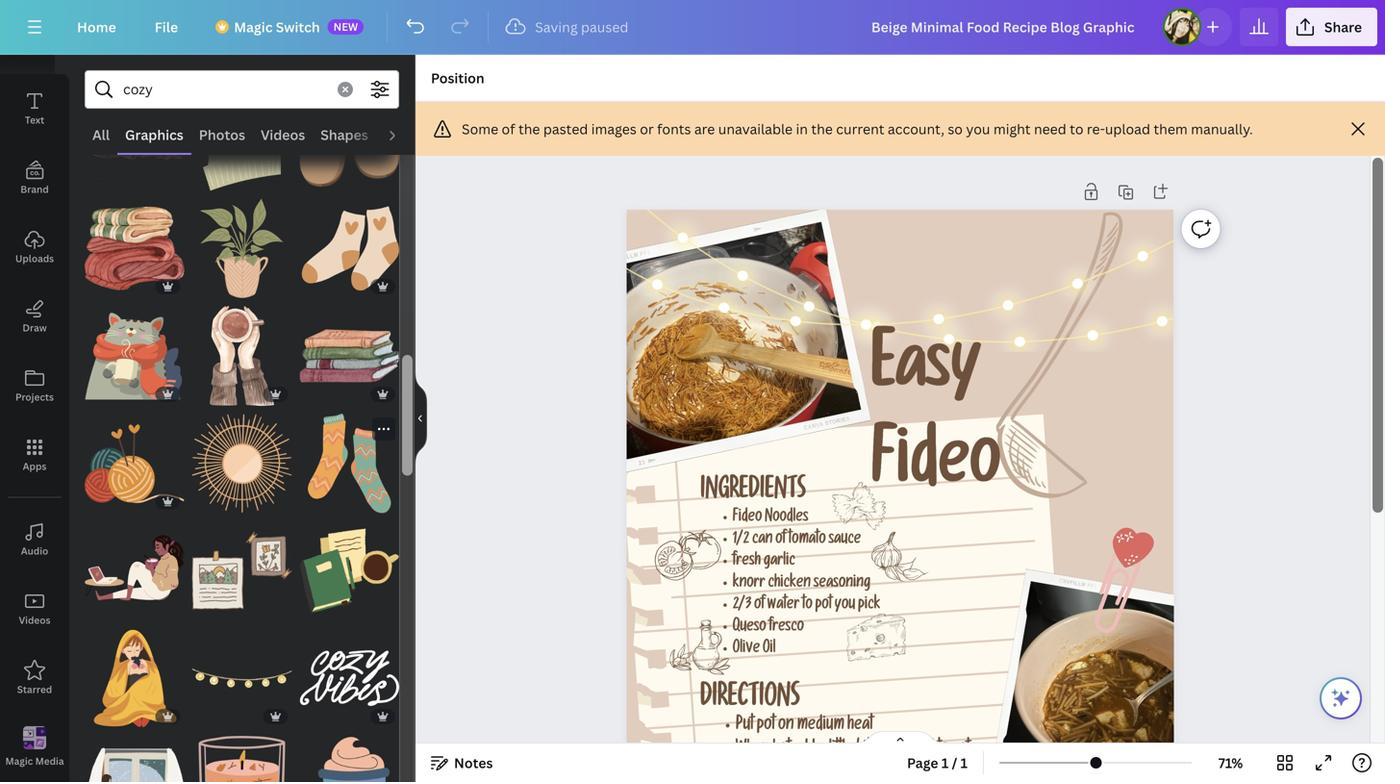 Task type: vqa. For each thing, say whether or not it's contained in the screenshot.
Projects BUTTON
yes



Task type: describe. For each thing, give the bounding box(es) containing it.
pot inside "fideo noodles 1/2 can of tomato sauce fresh garlic knorr chicken seasoning 2/3 of water to pot you pick queso fresco olive oil"
[[815, 598, 832, 614]]

water
[[768, 598, 800, 614]]

of right the can
[[776, 532, 786, 549]]

of right some
[[502, 120, 515, 138]]

saving
[[535, 18, 578, 36]]

uploads
[[15, 252, 54, 265]]

fresh
[[733, 554, 761, 571]]

71% button
[[1200, 747, 1262, 778]]

watercolor books image
[[299, 306, 399, 406]]

all button
[[85, 116, 117, 153]]

are
[[694, 120, 715, 138]]

Design title text field
[[856, 8, 1155, 46]]

notes
[[454, 754, 493, 772]]

garlic
[[764, 554, 795, 571]]

to inside put pot on medium heat when hot add a little bit of olive oil to pot
[[938, 742, 949, 759]]

oil
[[763, 642, 776, 658]]

home link
[[62, 8, 132, 46]]

on
[[778, 718, 794, 735]]

to inside "fideo noodles 1/2 can of tomato sauce fresh garlic knorr chicken seasoning 2/3 of water to pot you pick queso fresco olive oil"
[[803, 598, 813, 614]]

so
[[948, 120, 963, 138]]

cute comfy crew socks clothing image
[[299, 413, 399, 513]]

magic media button
[[0, 713, 69, 782]]

71%
[[1219, 754, 1243, 772]]

magic switch
[[234, 18, 320, 36]]

them
[[1154, 120, 1188, 138]]

can
[[752, 532, 773, 549]]

sun mirror illustration image
[[192, 413, 292, 513]]

cozy winter with woman reading in windowsill image
[[85, 736, 184, 782]]

2 vertical spatial pot
[[952, 742, 970, 759]]

need
[[1034, 120, 1067, 138]]

some of the pasted images or fonts are unavailable in the current account, so you might need to re-upload them manually.
[[462, 120, 1253, 138]]

Search elements search field
[[123, 71, 326, 108]]

shapes
[[321, 126, 368, 144]]

olive
[[733, 642, 760, 658]]

switch
[[276, 18, 320, 36]]

paused
[[581, 18, 629, 36]]

file button
[[139, 8, 194, 46]]

bit
[[856, 742, 871, 759]]

of inside put pot on medium heat when hot add a little bit of olive oil to pot
[[874, 742, 885, 759]]

projects button
[[0, 351, 69, 420]]

potted plant in rattan vase image
[[192, 199, 292, 298]]

hand drawn mental health day activities watching eating full body image
[[85, 521, 184, 621]]

chicken
[[768, 576, 811, 593]]

1 1 from the left
[[942, 754, 949, 772]]

simple cute study close up posters image
[[192, 521, 292, 621]]

media
[[35, 754, 64, 767]]

pasted
[[543, 120, 588, 138]]

1 horizontal spatial videos
[[261, 126, 305, 144]]

graphics
[[125, 126, 184, 144]]

elements
[[13, 44, 56, 57]]

current
[[836, 120, 885, 138]]

watercolor hands holding a coffee image
[[192, 306, 292, 406]]

ingredients
[[700, 480, 806, 507]]

little
[[829, 742, 853, 759]]

notes button
[[423, 747, 501, 778]]

hot
[[773, 742, 791, 759]]

uploads button
[[0, 213, 69, 282]]

seasoning
[[814, 576, 871, 593]]

magic for magic media
[[5, 754, 33, 767]]

2 the from the left
[[811, 120, 833, 138]]

apps button
[[0, 420, 69, 490]]

position button
[[423, 63, 492, 93]]

queso
[[733, 620, 767, 636]]

saving paused
[[535, 18, 629, 36]]

some
[[462, 120, 498, 138]]

put pot on medium heat when hot add a little bit of olive oil to pot
[[736, 718, 970, 759]]

/
[[952, 754, 958, 772]]

elements button
[[0, 5, 69, 74]]

cat with scarf enjoying hot drink image
[[85, 306, 184, 406]]

you inside "fideo noodles 1/2 can of tomato sauce fresh garlic knorr chicken seasoning 2/3 of water to pot you pick queso fresco olive oil"
[[835, 598, 856, 614]]

a
[[819, 742, 826, 759]]

text button
[[0, 74, 69, 143]]

file
[[155, 18, 178, 36]]

share
[[1325, 18, 1362, 36]]

fresco
[[769, 620, 804, 636]]

paraffin aromatic candles with dry flowers or burning wax or aroma therapy. cute hygge home decoration, holiday decorative design element. flat vector illustration scandinavian. relaxation and resting image
[[192, 736, 292, 782]]

add
[[794, 742, 816, 759]]

put
[[736, 718, 754, 735]]

magic for magic switch
[[234, 18, 273, 36]]

heat
[[848, 718, 873, 735]]

1 the from the left
[[519, 120, 540, 138]]

1/2
[[733, 532, 750, 549]]

guy sitting under cozy plaid enjoying hot drink mug. image
[[85, 628, 184, 728]]

upload
[[1105, 120, 1151, 138]]

1 horizontal spatial videos button
[[253, 116, 313, 153]]

of right "2/3"
[[754, 598, 765, 614]]

might
[[994, 120, 1031, 138]]

knitting image
[[85, 413, 184, 513]]



Task type: locate. For each thing, give the bounding box(es) containing it.
audio right shapes
[[384, 126, 422, 144]]

1 horizontal spatial the
[[811, 120, 833, 138]]

easy
[[871, 339, 981, 411]]

1 horizontal spatial fideo
[[871, 435, 1001, 507]]

pot left on
[[757, 718, 775, 735]]

page
[[907, 754, 938, 772]]

photos button
[[191, 116, 253, 153]]

0 vertical spatial to
[[1070, 120, 1084, 138]]

home
[[77, 18, 116, 36]]

magic media
[[5, 754, 64, 767]]

oil
[[921, 742, 935, 759]]

share button
[[1286, 8, 1378, 46]]

cute cozy socks image
[[299, 199, 399, 298]]

when
[[736, 742, 770, 759]]

1 vertical spatial you
[[835, 598, 856, 614]]

1
[[942, 754, 949, 772], [961, 754, 968, 772]]

the
[[519, 120, 540, 138], [811, 120, 833, 138]]

graphics button
[[117, 116, 191, 153]]

pot down seasoning
[[815, 598, 832, 614]]

all
[[92, 126, 110, 144]]

0 vertical spatial audio button
[[376, 116, 430, 153]]

fideo
[[871, 435, 1001, 507], [733, 511, 762, 527]]

draw
[[23, 321, 47, 334]]

hide image
[[415, 372, 427, 465]]

shapes button
[[313, 116, 376, 153]]

2 horizontal spatial pot
[[952, 742, 970, 759]]

the left pasted
[[519, 120, 540, 138]]

0 horizontal spatial audio
[[21, 544, 48, 557]]

sauce
[[829, 532, 861, 549]]

1 horizontal spatial audio
[[384, 126, 422, 144]]

projects
[[15, 391, 54, 404]]

1 horizontal spatial 1
[[961, 754, 968, 772]]

audio down "apps"
[[21, 544, 48, 557]]

christmas gouache dog sleeping cozy image
[[85, 91, 184, 191]]

group
[[85, 91, 184, 191], [192, 91, 292, 191], [299, 91, 399, 191], [85, 187, 184, 298], [192, 187, 292, 298], [299, 187, 399, 298], [85, 295, 184, 406], [192, 295, 292, 406], [299, 295, 399, 406], [85, 402, 184, 513], [192, 402, 292, 513], [299, 413, 399, 513], [85, 509, 184, 621], [192, 509, 292, 621], [299, 509, 399, 621], [85, 628, 184, 728], [192, 628, 292, 728], [299, 628, 399, 728], [85, 724, 184, 782], [192, 724, 292, 782], [299, 724, 399, 782]]

0 vertical spatial fideo
[[871, 435, 1001, 507]]

new
[[333, 19, 358, 34]]

videos button
[[253, 116, 313, 153], [0, 574, 69, 644]]

cozy winter beanie vector image
[[192, 91, 292, 191]]

1 right /
[[961, 754, 968, 772]]

unavailable
[[718, 120, 793, 138]]

fideo noodles 1/2 can of tomato sauce fresh garlic knorr chicken seasoning 2/3 of water to pot you pick queso fresco olive oil
[[733, 511, 881, 658]]

brand
[[20, 183, 49, 196]]

0 vertical spatial you
[[966, 120, 990, 138]]

brand button
[[0, 143, 69, 213]]

directions
[[700, 687, 800, 716]]

re-
[[1087, 120, 1105, 138]]

knorr
[[733, 576, 766, 593]]

1 vertical spatial fideo
[[733, 511, 762, 527]]

magic inside "main" menu bar
[[234, 18, 273, 36]]

cutesy christmas frappuccino image
[[299, 736, 399, 782]]

show pages image
[[854, 730, 947, 746]]

fideo for fideo noodles 1/2 can of tomato sauce fresh garlic knorr chicken seasoning 2/3 of water to pot you pick queso fresco olive oil
[[733, 511, 762, 527]]

1 vertical spatial pot
[[757, 718, 775, 735]]

manually.
[[1191, 120, 1253, 138]]

0 horizontal spatial audio button
[[0, 505, 69, 574]]

0 horizontal spatial videos
[[19, 614, 50, 627]]

olive
[[888, 742, 918, 759]]

1 vertical spatial magic
[[5, 754, 33, 767]]

page 1 / 1
[[907, 754, 968, 772]]

you right so
[[966, 120, 990, 138]]

0 horizontal spatial magic
[[5, 754, 33, 767]]

0 vertical spatial pot
[[815, 598, 832, 614]]

audio button down "apps"
[[0, 505, 69, 574]]

in
[[796, 120, 808, 138]]

starred
[[17, 683, 52, 696]]

0 vertical spatial videos button
[[253, 116, 313, 153]]

fideo inside "fideo noodles 1/2 can of tomato sauce fresh garlic knorr chicken seasoning 2/3 of water to pot you pick queso fresco olive oil"
[[733, 511, 762, 527]]

canva assistant image
[[1329, 687, 1353, 710]]

text
[[25, 114, 44, 127]]

videos
[[261, 126, 305, 144], [19, 614, 50, 627]]

0 horizontal spatial pot
[[757, 718, 775, 735]]

0 horizontal spatial 1
[[942, 754, 949, 772]]

0 horizontal spatial videos button
[[0, 574, 69, 644]]

1 horizontal spatial magic
[[234, 18, 273, 36]]

account,
[[888, 120, 945, 138]]

videos button right photos
[[253, 116, 313, 153]]

footwear colored textile soft slippers hotel room accessories image
[[299, 91, 399, 191]]

1 vertical spatial audio
[[21, 544, 48, 557]]

the right in on the top of page
[[811, 120, 833, 138]]

to right the water
[[803, 598, 813, 614]]

photos
[[199, 126, 245, 144]]

1 vertical spatial videos button
[[0, 574, 69, 644]]

0 vertical spatial audio
[[384, 126, 422, 144]]

main menu bar
[[0, 0, 1385, 55]]

0 horizontal spatial to
[[803, 598, 813, 614]]

to
[[1070, 120, 1084, 138], [803, 598, 813, 614], [938, 742, 949, 759]]

0 horizontal spatial fideo
[[733, 511, 762, 527]]

1 horizontal spatial audio button
[[376, 116, 430, 153]]

fonts
[[657, 120, 691, 138]]

coffee with with books and pen image
[[299, 521, 399, 621]]

2/3
[[733, 598, 752, 614]]

0 horizontal spatial the
[[519, 120, 540, 138]]

laddle icon image
[[933, 205, 1235, 521]]

0 vertical spatial magic
[[234, 18, 273, 36]]

2 vertical spatial to
[[938, 742, 949, 759]]

party cozy light glowing garland element watercolor illustration image
[[192, 628, 292, 728]]

magic left media at the left bottom of page
[[5, 754, 33, 767]]

to right oil
[[938, 742, 949, 759]]

1 horizontal spatial you
[[966, 120, 990, 138]]

1 vertical spatial audio button
[[0, 505, 69, 574]]

saving paused status
[[497, 15, 638, 38]]

or
[[640, 120, 654, 138]]

1 horizontal spatial pot
[[815, 598, 832, 614]]

2 1 from the left
[[961, 754, 968, 772]]

2 horizontal spatial to
[[1070, 120, 1084, 138]]

1 vertical spatial to
[[803, 598, 813, 614]]

draw button
[[0, 282, 69, 351]]

to left re- on the right
[[1070, 120, 1084, 138]]

videos up starred button
[[19, 614, 50, 627]]

pot
[[815, 598, 832, 614], [757, 718, 775, 735], [952, 742, 970, 759]]

magic inside button
[[5, 754, 33, 767]]

fideo for fideo
[[871, 435, 1001, 507]]

1 horizontal spatial to
[[938, 742, 949, 759]]

of
[[502, 120, 515, 138], [776, 532, 786, 549], [754, 598, 765, 614], [874, 742, 885, 759]]

magic
[[234, 18, 273, 36], [5, 754, 33, 767]]

1 left /
[[942, 754, 949, 772]]

pick
[[858, 598, 881, 614]]

videos right photos
[[261, 126, 305, 144]]

noodles
[[765, 511, 809, 527]]

position
[[431, 69, 485, 87]]

images
[[591, 120, 637, 138]]

of right bit
[[874, 742, 885, 759]]

pot right oil
[[952, 742, 970, 759]]

videos button up starred
[[0, 574, 69, 644]]

0 horizontal spatial you
[[835, 598, 856, 614]]

olive oil hand drawn image
[[670, 620, 731, 675]]

0 vertical spatial videos
[[261, 126, 305, 144]]

magic left switch
[[234, 18, 273, 36]]

audio
[[384, 126, 422, 144], [21, 544, 48, 557]]

farfalle pasta illustration image
[[832, 482, 886, 530]]

1 vertical spatial videos
[[19, 614, 50, 627]]

cozy autumn blanket image
[[85, 199, 184, 298]]

you down seasoning
[[835, 598, 856, 614]]

audio button right shapes
[[376, 116, 430, 153]]

apps
[[23, 460, 47, 473]]

medium
[[797, 718, 845, 735]]

tomato
[[789, 532, 826, 549]]

starred button
[[0, 644, 69, 713]]



